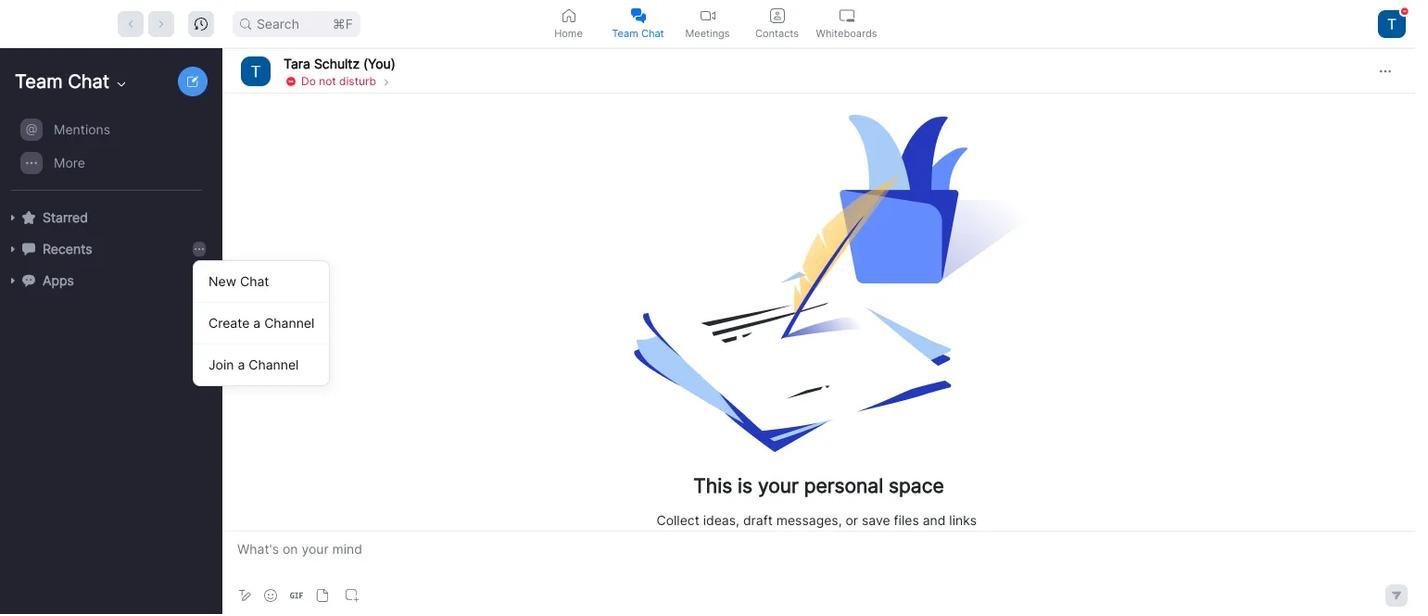Task type: vqa. For each thing, say whether or not it's contained in the screenshot.
File icon
no



Task type: locate. For each thing, give the bounding box(es) containing it.
a
[[253, 315, 261, 331], [238, 357, 245, 373]]

channel
[[264, 315, 315, 331], [249, 357, 299, 373]]

a right "create"
[[253, 315, 261, 331]]

a right join
[[238, 357, 245, 373]]

0 vertical spatial channel
[[264, 315, 315, 331]]

chat
[[240, 273, 269, 289]]

channel down new chat menu item
[[264, 315, 315, 331]]

create
[[209, 315, 250, 331]]

new
[[209, 273, 236, 289]]

channel down 'create a channel' menu item
[[249, 357, 299, 373]]

0 horizontal spatial a
[[238, 357, 245, 373]]

0 vertical spatial a
[[253, 315, 261, 331]]

1 horizontal spatial a
[[253, 315, 261, 331]]

join a channel
[[209, 357, 299, 373]]

1 vertical spatial a
[[238, 357, 245, 373]]

1 vertical spatial channel
[[249, 357, 299, 373]]

new chat
[[209, 273, 269, 289]]

new chat menu item
[[194, 269, 329, 295]]



Task type: describe. For each thing, give the bounding box(es) containing it.
a for join
[[238, 357, 245, 373]]

channel for create a channel
[[264, 315, 315, 331]]

join
[[209, 357, 234, 373]]

create a channel menu item
[[194, 311, 329, 337]]

channel for join a channel
[[249, 357, 299, 373]]

join a channel menu item
[[194, 352, 329, 378]]

a for create
[[253, 315, 261, 331]]

create a channel
[[209, 315, 315, 331]]



